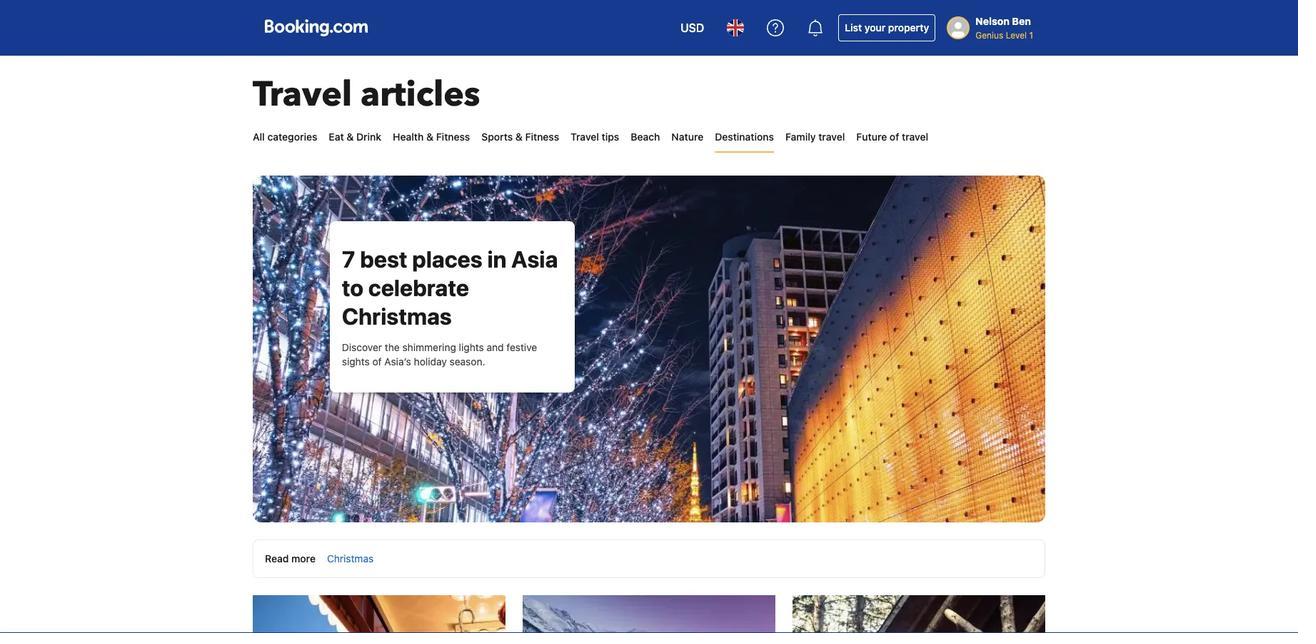 Task type: locate. For each thing, give the bounding box(es) containing it.
list your property link
[[839, 14, 936, 41]]

1 horizontal spatial &
[[426, 131, 434, 143]]

1 horizontal spatial travel
[[902, 131, 929, 143]]

season.
[[450, 356, 485, 368]]

7 best places in asia to celebrate christmas
[[342, 246, 558, 330]]

0 vertical spatial travel
[[253, 71, 352, 118]]

family travel link
[[786, 123, 845, 151]]

to
[[342, 274, 364, 301]]

travel tips
[[571, 131, 619, 143]]

nelson
[[976, 15, 1010, 27]]

beach
[[631, 131, 660, 143]]

of left asia's
[[373, 356, 382, 368]]

tips
[[602, 131, 619, 143]]

health & fitness link
[[393, 123, 470, 151]]

2 fitness from the left
[[525, 131, 559, 143]]

travel up categories
[[253, 71, 352, 118]]

the
[[385, 342, 400, 354]]

1 fitness from the left
[[436, 131, 470, 143]]

1 vertical spatial travel
[[571, 131, 599, 143]]

destinations link
[[715, 123, 774, 151]]

drink
[[356, 131, 381, 143]]

0 horizontal spatial fitness
[[436, 131, 470, 143]]

asia's
[[385, 356, 411, 368]]

fitness right the sports
[[525, 131, 559, 143]]

0 vertical spatial of
[[890, 131, 900, 143]]

shimmering
[[402, 342, 456, 354]]

in
[[487, 246, 507, 273]]

of
[[890, 131, 900, 143], [373, 356, 382, 368]]

asia
[[511, 246, 558, 273]]

christmas
[[342, 303, 452, 330]]

travel left tips
[[571, 131, 599, 143]]

genius
[[976, 30, 1004, 40]]

christmas
[[327, 553, 374, 565]]

&
[[347, 131, 354, 143], [426, 131, 434, 143], [516, 131, 523, 143]]

more
[[291, 553, 316, 565]]

travel right future
[[902, 131, 929, 143]]

0 horizontal spatial of
[[373, 356, 382, 368]]

travel for travel tips
[[571, 131, 599, 143]]

christmas link
[[327, 553, 374, 565]]

& right eat
[[347, 131, 354, 143]]

fitness inside sports & fitness link
[[525, 131, 559, 143]]

0 horizontal spatial &
[[347, 131, 354, 143]]

2 travel from the left
[[902, 131, 929, 143]]

fitness
[[436, 131, 470, 143], [525, 131, 559, 143]]

all categories
[[253, 131, 317, 143]]

travel articles
[[253, 71, 480, 118]]

fitness inside health & fitness link
[[436, 131, 470, 143]]

usd button
[[672, 11, 713, 45]]

0 horizontal spatial travel
[[819, 131, 845, 143]]

health
[[393, 131, 424, 143]]

1 horizontal spatial fitness
[[525, 131, 559, 143]]

fitness for health & fitness
[[436, 131, 470, 143]]

2 horizontal spatial &
[[516, 131, 523, 143]]

property
[[889, 22, 929, 34]]

family
[[786, 131, 816, 143]]

travel
[[819, 131, 845, 143], [902, 131, 929, 143]]

articles
[[361, 71, 480, 118]]

holiday
[[414, 356, 447, 368]]

fitness for sports & fitness
[[525, 131, 559, 143]]

1 & from the left
[[347, 131, 354, 143]]

2 & from the left
[[426, 131, 434, 143]]

1 vertical spatial of
[[373, 356, 382, 368]]

& right the sports
[[516, 131, 523, 143]]

usd
[[681, 21, 704, 35]]

& for sports
[[516, 131, 523, 143]]

3 & from the left
[[516, 131, 523, 143]]

destinations
[[715, 131, 774, 143]]

travel
[[253, 71, 352, 118], [571, 131, 599, 143]]

1 horizontal spatial travel
[[571, 131, 599, 143]]

health & fitness
[[393, 131, 470, 143]]

travel tips link
[[571, 123, 619, 151]]

family travel
[[786, 131, 845, 143]]

1 travel from the left
[[819, 131, 845, 143]]

discover the shimmering lights and festive sights of asia's holiday season.
[[342, 342, 537, 368]]

of right future
[[890, 131, 900, 143]]

0 horizontal spatial travel
[[253, 71, 352, 118]]

1 horizontal spatial of
[[890, 131, 900, 143]]

travel right family in the top right of the page
[[819, 131, 845, 143]]

fitness left the sports
[[436, 131, 470, 143]]

best
[[360, 246, 408, 273]]

sights
[[342, 356, 370, 368]]

list your property
[[845, 22, 929, 34]]

eat & drink
[[329, 131, 381, 143]]

and
[[487, 342, 504, 354]]

& right health
[[426, 131, 434, 143]]



Task type: vqa. For each thing, say whether or not it's contained in the screenshot.
Attractions
no



Task type: describe. For each thing, give the bounding box(es) containing it.
booking.com online hotel reservations image
[[265, 19, 368, 36]]

read
[[265, 553, 289, 565]]

celebrate
[[368, 274, 469, 301]]

list
[[845, 22, 862, 34]]

your
[[865, 22, 886, 34]]

of inside the discover the shimmering lights and festive sights of asia's holiday season.
[[373, 356, 382, 368]]

nature link
[[672, 123, 704, 151]]

sports & fitness
[[482, 131, 559, 143]]

read more
[[265, 553, 316, 565]]

& for health
[[426, 131, 434, 143]]

beach link
[[631, 123, 660, 151]]

all
[[253, 131, 265, 143]]

ben
[[1012, 15, 1031, 27]]

eat & drink link
[[329, 123, 381, 151]]

festive
[[507, 342, 537, 354]]

1
[[1030, 30, 1034, 40]]

sports & fitness link
[[482, 123, 559, 151]]

lights
[[459, 342, 484, 354]]

nelson ben genius level 1
[[976, 15, 1034, 40]]

travel inside 'link'
[[819, 131, 845, 143]]

7 best places in asia to celebrate christmas link
[[342, 246, 558, 330]]

sports
[[482, 131, 513, 143]]

nature
[[672, 131, 704, 143]]

categories
[[267, 131, 317, 143]]

& for eat
[[347, 131, 354, 143]]

level
[[1006, 30, 1027, 40]]

places
[[412, 246, 483, 273]]

future
[[857, 131, 887, 143]]

travel for travel articles
[[253, 71, 352, 118]]

eat
[[329, 131, 344, 143]]

discover
[[342, 342, 382, 354]]

all categories link
[[253, 123, 317, 151]]

future of travel link
[[857, 123, 929, 151]]

7
[[342, 246, 355, 273]]

future of travel
[[857, 131, 929, 143]]



